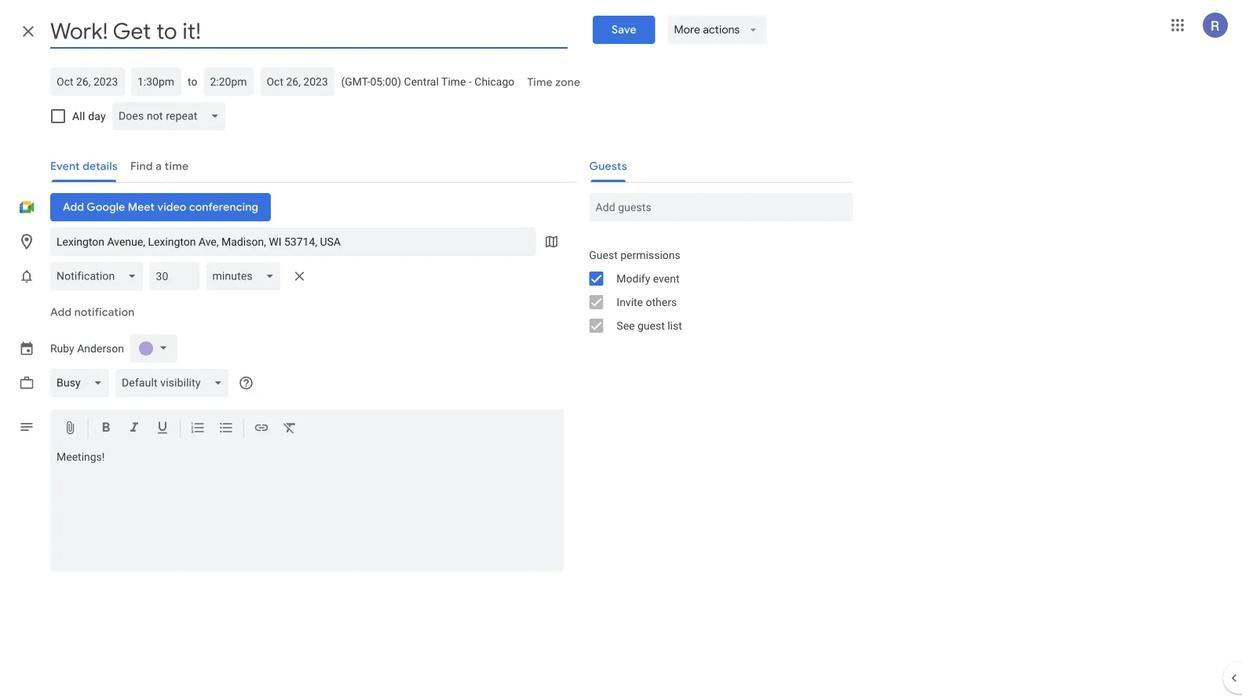 Task type: vqa. For each thing, say whether or not it's contained in the screenshot.
05:00)
yes



Task type: locate. For each thing, give the bounding box(es) containing it.
all
[[72, 110, 85, 123]]

time left zone
[[527, 75, 553, 90]]

underline image
[[155, 420, 170, 439]]

bold image
[[98, 420, 114, 439]]

remove formatting image
[[282, 420, 298, 439]]

Description text field
[[50, 451, 564, 569]]

group containing guest permissions
[[577, 244, 853, 338]]

None field
[[112, 102, 232, 130], [50, 262, 150, 291], [206, 262, 287, 291], [50, 369, 115, 398], [115, 369, 235, 398], [112, 102, 232, 130], [50, 262, 150, 291], [206, 262, 287, 291], [50, 369, 115, 398], [115, 369, 235, 398]]

-
[[469, 75, 472, 88]]

more
[[674, 23, 701, 37]]

modify
[[617, 272, 651, 285]]

time inside time zone button
[[527, 75, 553, 90]]

formatting options toolbar
[[50, 410, 564, 448]]

add notification button
[[44, 294, 141, 332]]

see guest list
[[617, 319, 683, 332]]

permissions
[[621, 249, 681, 262]]

save button
[[593, 16, 656, 44]]

time zone button
[[521, 68, 587, 97]]

add notification
[[50, 306, 135, 320]]

add
[[50, 306, 72, 320]]

zone
[[555, 75, 581, 90]]

actions
[[703, 23, 740, 37]]

group
[[577, 244, 853, 338]]

Location text field
[[57, 228, 530, 256]]

End date text field
[[267, 72, 329, 91]]

time left -
[[442, 75, 466, 88]]

(gmt-
[[341, 75, 370, 88]]

all day
[[72, 110, 106, 123]]

05:00)
[[370, 75, 402, 88]]

Start date text field
[[57, 72, 119, 91]]

30 minutes before element
[[50, 259, 312, 294]]

anderson
[[77, 342, 124, 355]]

time
[[442, 75, 466, 88], [527, 75, 553, 90]]

to
[[188, 75, 198, 88]]

meetings!
[[57, 451, 105, 464]]

1 horizontal spatial time
[[527, 75, 553, 90]]



Task type: describe. For each thing, give the bounding box(es) containing it.
invite others
[[617, 296, 677, 309]]

event
[[653, 272, 680, 285]]

central
[[404, 75, 439, 88]]

invite
[[617, 296, 643, 309]]

insert link image
[[254, 420, 269, 439]]

italic image
[[126, 420, 142, 439]]

End time text field
[[210, 72, 248, 91]]

(gmt-05:00) central time - chicago
[[341, 75, 515, 88]]

others
[[646, 296, 677, 309]]

Start time text field
[[137, 72, 175, 91]]

modify event
[[617, 272, 680, 285]]

chicago
[[475, 75, 515, 88]]

guest permissions
[[589, 249, 681, 262]]

Minutes in advance for notification number field
[[156, 262, 194, 291]]

list
[[668, 319, 683, 332]]

Title text field
[[50, 14, 568, 49]]

see
[[617, 319, 635, 332]]

time zone
[[527, 75, 581, 90]]

bulleted list image
[[218, 420, 234, 439]]

numbered list image
[[190, 420, 206, 439]]

Guests text field
[[596, 193, 847, 222]]

arrow_drop_down
[[747, 23, 761, 37]]

save
[[612, 23, 637, 37]]

day
[[88, 110, 106, 123]]

guest
[[638, 319, 665, 332]]

guest
[[589, 249, 618, 262]]

more actions arrow_drop_down
[[674, 23, 761, 37]]

0 horizontal spatial time
[[442, 75, 466, 88]]

ruby
[[50, 342, 74, 355]]

notification
[[74, 306, 135, 320]]

ruby anderson
[[50, 342, 124, 355]]



